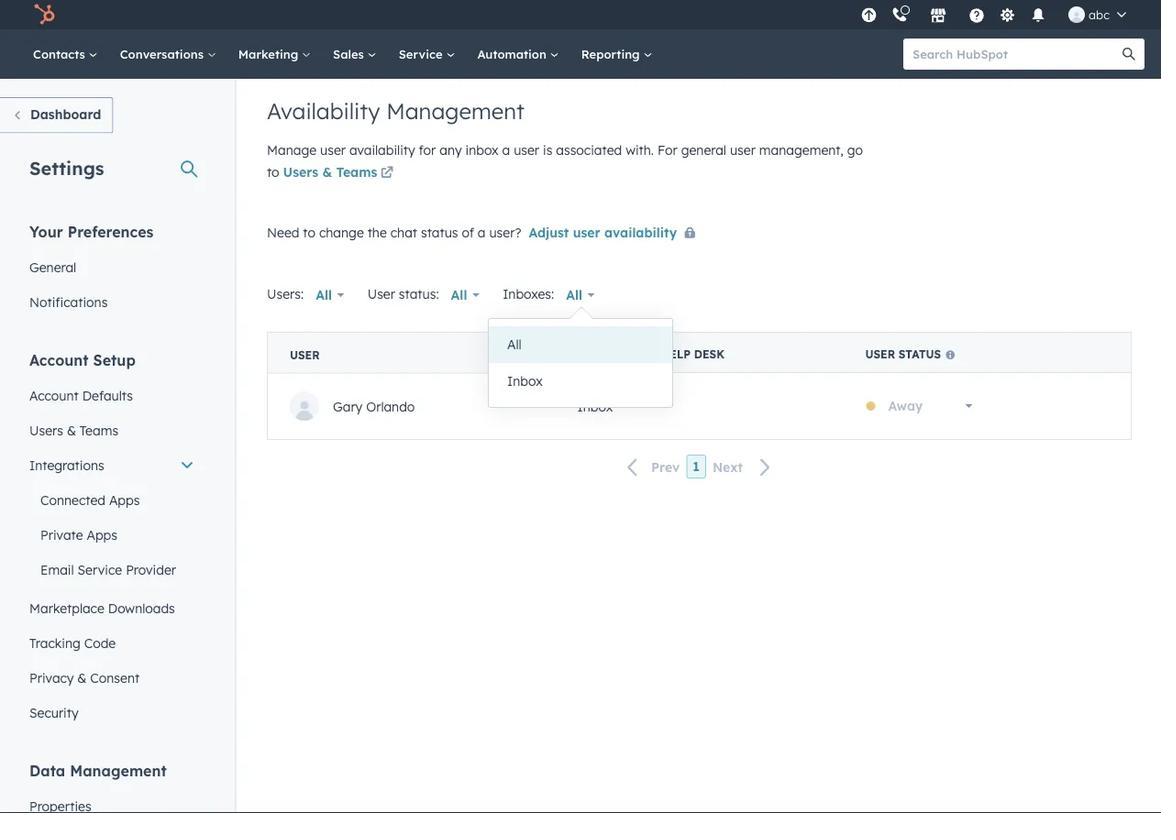 Task type: describe. For each thing, give the bounding box(es) containing it.
inbox
[[466, 142, 499, 158]]

data
[[29, 762, 65, 780]]

private apps link
[[18, 518, 205, 553]]

go
[[847, 142, 863, 158]]

to inside manage user availability for any inbox a user is associated with. for general user management, go to
[[267, 164, 279, 180]]

account defaults
[[29, 388, 133, 404]]

users for account setup
[[29, 422, 63, 438]]

marketplace downloads link
[[18, 591, 205, 626]]

hubspot link
[[22, 4, 69, 26]]

notifications image
[[1030, 8, 1047, 25]]

privacy & consent link
[[18, 661, 205, 696]]

integrations button
[[18, 448, 205, 483]]

user for user
[[290, 348, 320, 362]]

apps for connected apps
[[109, 492, 140, 508]]

users & teams link for availability
[[283, 163, 397, 185]]

email service provider
[[40, 562, 176, 578]]

service inside email service provider link
[[78, 562, 122, 578]]

notifications
[[29, 294, 108, 310]]

all button
[[489, 327, 672, 363]]

user?
[[489, 224, 521, 240]]

marketplaces button
[[919, 0, 958, 29]]

the
[[368, 224, 387, 240]]

privacy
[[29, 670, 74, 686]]

search button
[[1114, 39, 1145, 70]]

all for users:
[[316, 287, 332, 303]]

sales
[[333, 46, 368, 61]]

management,
[[759, 142, 844, 158]]

marketplace
[[29, 600, 104, 616]]

manage user availability for any inbox a user is associated with. for general user management, go to
[[267, 142, 863, 180]]

privacy & consent
[[29, 670, 140, 686]]

marketplaces image
[[930, 8, 947, 25]]

conversations
[[120, 46, 207, 61]]

pagination navigation
[[267, 455, 1132, 479]]

abc button
[[1058, 0, 1137, 29]]

account for account setup
[[29, 351, 89, 369]]

a inside manage user availability for any inbox a user is associated with. for general user management, go to
[[502, 142, 510, 158]]

away button
[[876, 388, 985, 425]]

help image
[[969, 8, 985, 25]]

general
[[29, 259, 76, 275]]

teams for availability
[[336, 164, 377, 180]]

email
[[40, 562, 74, 578]]

any
[[440, 142, 462, 158]]

gary orlando image
[[1069, 6, 1085, 23]]

all button for inboxes:
[[554, 277, 607, 314]]

users & teams for account
[[29, 422, 118, 438]]

downloads
[[108, 600, 175, 616]]

link opens in a new window image
[[381, 163, 393, 185]]

manage
[[267, 142, 317, 158]]

prev
[[651, 459, 680, 475]]

service link
[[388, 29, 466, 79]]

security
[[29, 705, 79, 721]]

conversations link
[[109, 29, 227, 79]]

account defaults link
[[18, 378, 205, 413]]

automation
[[477, 46, 550, 61]]

user for user status
[[865, 348, 895, 361]]

data management
[[29, 762, 167, 780]]

reporting link
[[570, 29, 664, 79]]

service inside "service" link
[[399, 46, 446, 61]]

change
[[319, 224, 364, 240]]

& for account
[[67, 422, 76, 438]]

and
[[633, 348, 658, 361]]

inboxes:
[[503, 286, 554, 302]]

orlando
[[366, 398, 415, 414]]

link opens in a new window image
[[381, 167, 393, 180]]

marketing
[[238, 46, 302, 61]]

1 vertical spatial to
[[303, 224, 316, 240]]

adjust user availability
[[529, 224, 677, 240]]

your preferences
[[29, 222, 154, 241]]

data management element
[[18, 761, 205, 814]]

preferences
[[68, 222, 154, 241]]

integrations
[[29, 457, 104, 473]]

defaults
[[82, 388, 133, 404]]

account for account defaults
[[29, 388, 79, 404]]

all inside button
[[507, 337, 522, 353]]

settings
[[29, 156, 104, 179]]

inbox inside button
[[507, 373, 543, 389]]

management for data management
[[70, 762, 167, 780]]

1 button
[[686, 455, 706, 479]]

connected apps link
[[18, 483, 205, 518]]

general
[[681, 142, 727, 158]]

associated
[[556, 142, 622, 158]]

general link
[[18, 250, 205, 285]]

marketplace downloads
[[29, 600, 175, 616]]

calling icon button
[[884, 3, 916, 27]]

private
[[40, 527, 83, 543]]

all for inboxes:
[[566, 287, 582, 303]]

your preferences element
[[18, 222, 205, 320]]



Task type: locate. For each thing, give the bounding box(es) containing it.
user right general
[[730, 142, 756, 158]]

1 vertical spatial apps
[[87, 527, 117, 543]]

tracking code link
[[18, 626, 205, 661]]

availability for adjust
[[604, 224, 677, 240]]

1 vertical spatial management
[[70, 762, 167, 780]]

1 vertical spatial users
[[29, 422, 63, 438]]

1 horizontal spatial management
[[386, 97, 525, 125]]

user
[[865, 348, 895, 361], [290, 348, 320, 362]]

1 vertical spatial availability
[[604, 224, 677, 240]]

account
[[29, 351, 89, 369], [29, 388, 79, 404]]

all right users:
[[316, 287, 332, 303]]

1 horizontal spatial a
[[502, 142, 510, 158]]

list box
[[489, 319, 672, 407]]

0 horizontal spatial teams
[[80, 422, 118, 438]]

desk
[[694, 348, 725, 361]]

0 horizontal spatial &
[[67, 422, 76, 438]]

user
[[320, 142, 346, 158], [514, 142, 539, 158], [730, 142, 756, 158], [573, 224, 601, 240]]

1
[[693, 459, 700, 475]]

upgrade image
[[861, 8, 877, 24]]

& right privacy
[[77, 670, 87, 686]]

all button left user
[[304, 277, 357, 314]]

availability inside button
[[604, 224, 677, 240]]

inbox down all button
[[507, 373, 543, 389]]

list box containing all
[[489, 319, 672, 407]]

users for availability management
[[283, 164, 318, 180]]

availability
[[349, 142, 415, 158], [604, 224, 677, 240]]

user left status
[[865, 348, 895, 361]]

& up integrations
[[67, 422, 76, 438]]

setup
[[93, 351, 136, 369]]

apps up email service provider
[[87, 527, 117, 543]]

1 vertical spatial users & teams link
[[18, 413, 205, 448]]

all button
[[304, 277, 357, 314], [439, 277, 492, 314], [554, 277, 607, 314]]

inboxes and help desk
[[577, 348, 725, 361]]

apps for private apps
[[87, 527, 117, 543]]

0 horizontal spatial service
[[78, 562, 122, 578]]

teams inside "account setup" element
[[80, 422, 118, 438]]

1 horizontal spatial teams
[[336, 164, 377, 180]]

calling icon image
[[892, 7, 908, 24]]

a right of
[[478, 224, 486, 240]]

all button down of
[[439, 277, 492, 314]]

2 all button from the left
[[439, 277, 492, 314]]

next
[[713, 459, 743, 475]]

your
[[29, 222, 63, 241]]

1 horizontal spatial to
[[303, 224, 316, 240]]

1 all button from the left
[[304, 277, 357, 314]]

1 horizontal spatial users
[[283, 164, 318, 180]]

status
[[899, 348, 941, 361]]

provider
[[126, 562, 176, 578]]

0 vertical spatial inbox
[[507, 373, 543, 389]]

Search HubSpot search field
[[904, 39, 1128, 70]]

availability inside manage user availability for any inbox a user is associated with. for general user management, go to
[[349, 142, 415, 158]]

0 vertical spatial users
[[283, 164, 318, 180]]

all down inboxes:
[[507, 337, 522, 353]]

2 account from the top
[[29, 388, 79, 404]]

user right adjust at the left of page
[[573, 224, 601, 240]]

0 horizontal spatial users & teams link
[[18, 413, 205, 448]]

connected apps
[[40, 492, 140, 508]]

search image
[[1123, 48, 1136, 61]]

0 vertical spatial service
[[399, 46, 446, 61]]

1 horizontal spatial user
[[865, 348, 895, 361]]

0 vertical spatial users & teams link
[[283, 163, 397, 185]]

& inside the privacy & consent link
[[77, 670, 87, 686]]

users & teams
[[283, 164, 377, 180], [29, 422, 118, 438]]

0 horizontal spatial users
[[29, 422, 63, 438]]

tracking code
[[29, 635, 116, 651]]

0 horizontal spatial availability
[[349, 142, 415, 158]]

0 horizontal spatial all button
[[304, 277, 357, 314]]

0 vertical spatial a
[[502, 142, 510, 158]]

inboxes
[[577, 348, 630, 361]]

availability for manage
[[349, 142, 415, 158]]

settings image
[[999, 8, 1016, 24]]

users & teams up integrations
[[29, 422, 118, 438]]

user down availability
[[320, 142, 346, 158]]

a right 'inbox'
[[502, 142, 510, 158]]

1 horizontal spatial users & teams
[[283, 164, 377, 180]]

0 vertical spatial account
[[29, 351, 89, 369]]

for
[[658, 142, 678, 158]]

users:
[[267, 286, 304, 302]]

contacts link
[[22, 29, 109, 79]]

1 vertical spatial users & teams
[[29, 422, 118, 438]]

1 horizontal spatial users & teams link
[[283, 163, 397, 185]]

private apps
[[40, 527, 117, 543]]

adjust
[[529, 224, 569, 240]]

users up integrations
[[29, 422, 63, 438]]

management down security link
[[70, 762, 167, 780]]

0 horizontal spatial inbox
[[507, 373, 543, 389]]

users & teams link for account
[[18, 413, 205, 448]]

users & teams inside "account setup" element
[[29, 422, 118, 438]]

reporting
[[581, 46, 643, 61]]

help
[[661, 348, 691, 361]]

1 account from the top
[[29, 351, 89, 369]]

2 user from the left
[[290, 348, 320, 362]]

1 horizontal spatial inbox
[[577, 398, 613, 414]]

gary orlando
[[333, 398, 415, 414]]

tracking
[[29, 635, 81, 651]]

users inside "account setup" element
[[29, 422, 63, 438]]

need
[[267, 224, 299, 240]]

email service provider link
[[18, 553, 205, 588]]

all right the status:
[[451, 287, 467, 303]]

users & teams link down "manage"
[[283, 163, 397, 185]]

status:
[[399, 286, 439, 302]]

management for availability management
[[386, 97, 525, 125]]

teams down defaults
[[80, 422, 118, 438]]

inbox down inboxes
[[577, 398, 613, 414]]

0 vertical spatial teams
[[336, 164, 377, 180]]

chat
[[391, 224, 417, 240]]

availability management
[[267, 97, 525, 125]]

1 vertical spatial a
[[478, 224, 486, 240]]

account inside 'link'
[[29, 388, 79, 404]]

1 horizontal spatial availability
[[604, 224, 677, 240]]

service down private apps link at the left of page
[[78, 562, 122, 578]]

0 horizontal spatial users & teams
[[29, 422, 118, 438]]

abc menu
[[856, 0, 1139, 29]]

0 vertical spatial users & teams
[[283, 164, 377, 180]]

is
[[543, 142, 553, 158]]

availability
[[267, 97, 380, 125]]

0 vertical spatial availability
[[349, 142, 415, 158]]

1 vertical spatial account
[[29, 388, 79, 404]]

all button up all button
[[554, 277, 607, 314]]

& left link opens in a new window icon on the top
[[322, 164, 332, 180]]

sales link
[[322, 29, 388, 79]]

1 vertical spatial teams
[[80, 422, 118, 438]]

3 all button from the left
[[554, 277, 607, 314]]

0 horizontal spatial user
[[290, 348, 320, 362]]

users & teams link down defaults
[[18, 413, 205, 448]]

0 vertical spatial &
[[322, 164, 332, 180]]

inbox button
[[489, 363, 672, 400]]

connected
[[40, 492, 106, 508]]

users down "manage"
[[283, 164, 318, 180]]

need to change the chat status of a user?
[[267, 224, 521, 240]]

user inside button
[[573, 224, 601, 240]]

user down users:
[[290, 348, 320, 362]]

account up account defaults
[[29, 351, 89, 369]]

for
[[419, 142, 436, 158]]

teams for account
[[80, 422, 118, 438]]

all right inboxes:
[[566, 287, 582, 303]]

gary
[[333, 398, 363, 414]]

0 horizontal spatial a
[[478, 224, 486, 240]]

2 vertical spatial &
[[77, 670, 87, 686]]

teams left link opens in a new window image
[[336, 164, 377, 180]]

apps down integrations button
[[109, 492, 140, 508]]

0 vertical spatial apps
[[109, 492, 140, 508]]

with.
[[626, 142, 654, 158]]

dashboard link
[[0, 97, 113, 133]]

1 horizontal spatial &
[[77, 670, 87, 686]]

0 horizontal spatial to
[[267, 164, 279, 180]]

2 horizontal spatial all button
[[554, 277, 607, 314]]

account setup
[[29, 351, 136, 369]]

next button
[[706, 455, 783, 479]]

all button for user status:
[[439, 277, 492, 314]]

management
[[386, 97, 525, 125], [70, 762, 167, 780]]

adjust user availability button
[[529, 222, 703, 245]]

users
[[283, 164, 318, 180], [29, 422, 63, 438]]

to down "manage"
[[267, 164, 279, 180]]

availability down with.
[[604, 224, 677, 240]]

marketing link
[[227, 29, 322, 79]]

users & teams down "manage"
[[283, 164, 377, 180]]

upgrade link
[[858, 5, 881, 24]]

availability up link opens in a new window image
[[349, 142, 415, 158]]

consent
[[90, 670, 140, 686]]

away
[[888, 398, 923, 414]]

a
[[502, 142, 510, 158], [478, 224, 486, 240]]

0 vertical spatial to
[[267, 164, 279, 180]]

inbox
[[507, 373, 543, 389], [577, 398, 613, 414]]

1 vertical spatial &
[[67, 422, 76, 438]]

1 user from the left
[[865, 348, 895, 361]]

to right need
[[303, 224, 316, 240]]

security link
[[18, 696, 205, 731]]

of
[[462, 224, 474, 240]]

0 vertical spatial management
[[386, 97, 525, 125]]

0 horizontal spatial management
[[70, 762, 167, 780]]

hubspot image
[[33, 4, 55, 26]]

automation link
[[466, 29, 570, 79]]

2 horizontal spatial &
[[322, 164, 332, 180]]

all button for users:
[[304, 277, 357, 314]]

user left is
[[514, 142, 539, 158]]

account setup element
[[18, 350, 205, 731]]

&
[[322, 164, 332, 180], [67, 422, 76, 438], [77, 670, 87, 686]]

1 vertical spatial service
[[78, 562, 122, 578]]

contacts
[[33, 46, 89, 61]]

account down account setup
[[29, 388, 79, 404]]

1 vertical spatial inbox
[[577, 398, 613, 414]]

all for user status:
[[451, 287, 467, 303]]

help button
[[961, 0, 993, 29]]

management up any
[[386, 97, 525, 125]]

to
[[267, 164, 279, 180], [303, 224, 316, 240]]

user status:
[[368, 286, 439, 302]]

service up availability management
[[399, 46, 446, 61]]

users & teams for availability
[[283, 164, 377, 180]]

1 horizontal spatial service
[[399, 46, 446, 61]]

abc
[[1089, 7, 1110, 22]]

dashboard
[[30, 106, 101, 122]]

user
[[368, 286, 395, 302]]

& for availability
[[322, 164, 332, 180]]

1 horizontal spatial all button
[[439, 277, 492, 314]]



Task type: vqa. For each thing, say whether or not it's contained in the screenshot.
the rightmost to
yes



